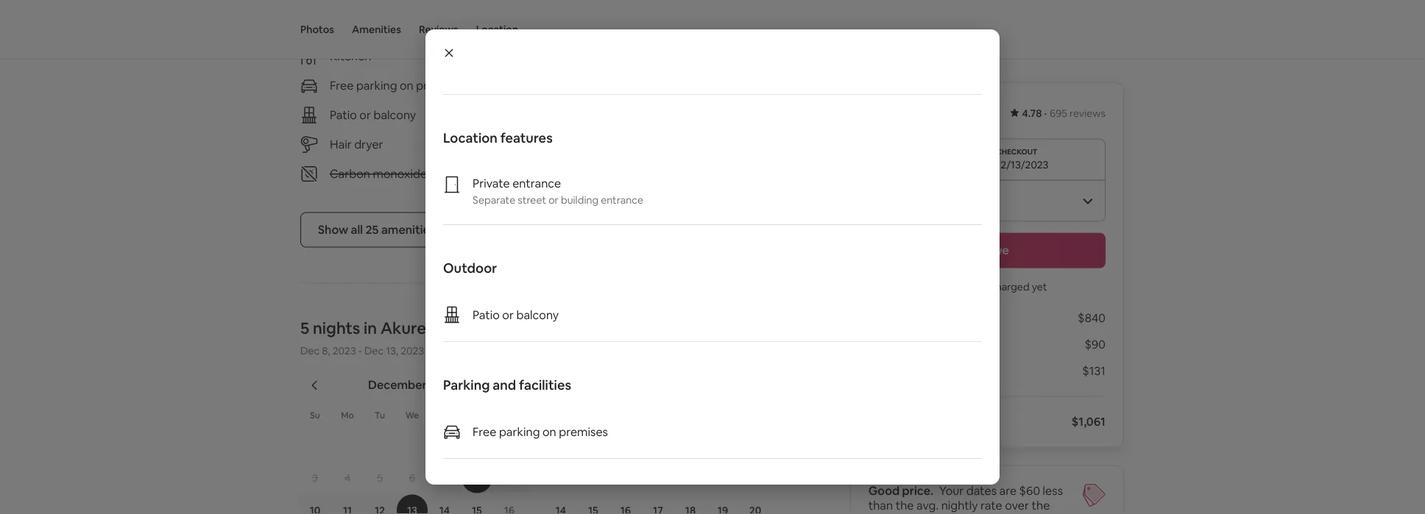 Task type: describe. For each thing, give the bounding box(es) containing it.
2 1 button from the left
[[577, 430, 610, 461]]

0 horizontal spatial 2023
[[333, 344, 356, 357]]

parking
[[443, 377, 490, 394]]

location features
[[443, 130, 553, 147]]

private
[[473, 176, 510, 191]]

less
[[1043, 484, 1064, 499]]

9
[[507, 472, 513, 485]]

reserve
[[965, 243, 1010, 258]]

show
[[318, 222, 349, 237]]

nightly
[[942, 499, 978, 514]]

separate
[[473, 194, 516, 207]]

akureyri
[[381, 318, 445, 339]]

695
[[1050, 107, 1068, 120]]

reviews
[[1070, 107, 1106, 120]]

dryer
[[354, 137, 383, 152]]

6 button
[[396, 463, 429, 494]]

3 inside your dates are $60 less than the avg. nightly rate over the last 3 months.
[[891, 513, 897, 515]]

balcony inside what this place offers dialog
[[517, 307, 559, 323]]

price.
[[903, 484, 934, 499]]

location button
[[476, 0, 519, 59]]

alarm
[[430, 166, 460, 181]]

-
[[358, 344, 362, 357]]

place
[[377, 9, 419, 30]]

your dates are $60 less than the avg. nightly rate over the last 3 months.
[[869, 484, 1064, 515]]

location for location features
[[443, 130, 498, 147]]

$840
[[1078, 311, 1106, 326]]

reviews button
[[419, 0, 459, 59]]

mo
[[341, 410, 354, 421]]

than
[[869, 499, 893, 514]]

good
[[869, 484, 900, 499]]

location for location
[[476, 23, 519, 36]]

0 horizontal spatial parking
[[356, 78, 397, 93]]

be
[[976, 280, 988, 293]]

8
[[474, 472, 480, 485]]

carbon
[[330, 166, 370, 181]]

building
[[561, 194, 599, 207]]

this
[[346, 9, 374, 30]]

5 for 5
[[377, 472, 383, 485]]

won't
[[947, 280, 974, 293]]

6
[[409, 472, 415, 485]]

fee
[[919, 337, 937, 352]]

amenities button
[[352, 0, 401, 59]]

calendar application
[[283, 362, 1276, 515]]

cleaning
[[869, 337, 916, 352]]

what
[[300, 9, 342, 30]]

on inside what this place offers dialog
[[543, 425, 557, 440]]

dates
[[967, 484, 997, 499]]

1 dec from the left
[[300, 344, 320, 357]]

or inside private entrance separate street or building entrance
[[549, 194, 559, 207]]

su
[[310, 410, 320, 421]]

2 button
[[493, 430, 526, 461]]

free parking on premises inside what this place offers dialog
[[473, 425, 608, 440]]

rate
[[981, 499, 1003, 514]]

0 horizontal spatial free parking on premises
[[330, 78, 465, 93]]

monoxide
[[373, 166, 427, 181]]

·
[[1045, 107, 1047, 120]]

3 button
[[299, 463, 331, 494]]

1 vertical spatial entrance
[[601, 194, 644, 207]]

reserve button
[[869, 233, 1106, 268]]

private entrance separate street or building entrance
[[473, 176, 644, 207]]

5 button
[[364, 463, 396, 494]]

5 nights in akureyri dec 8, 2023 - dec 13, 2023
[[300, 318, 445, 357]]

amenities
[[381, 222, 436, 237]]

0 horizontal spatial free
[[330, 78, 354, 93]]

december 2023
[[368, 378, 457, 393]]

$90
[[1085, 337, 1106, 352]]

2
[[507, 439, 513, 452]]

you
[[927, 280, 945, 293]]

2 1 from the left
[[591, 439, 596, 452]]

show all 25 amenities button
[[300, 212, 453, 248]]

8,
[[322, 344, 330, 357]]



Task type: locate. For each thing, give the bounding box(es) containing it.
12/13/2023 button
[[869, 139, 1106, 180]]

1 horizontal spatial 1 button
[[577, 430, 610, 461]]

on
[[400, 78, 414, 93], [543, 425, 557, 440]]

0 vertical spatial balcony
[[374, 107, 416, 123]]

patio or balcony
[[330, 107, 416, 123], [473, 307, 559, 323]]

0 vertical spatial patio or balcony
[[330, 107, 416, 123]]

premises
[[416, 78, 465, 93], [559, 425, 608, 440]]

hair dryer
[[330, 137, 383, 152]]

are
[[1000, 484, 1017, 499]]

1 vertical spatial free parking on premises
[[473, 425, 608, 440]]

dec left 8,
[[300, 344, 320, 357]]

all
[[351, 222, 363, 237]]

cleaning fee button
[[869, 337, 937, 352]]

free parking on premises down kitchen
[[330, 78, 465, 93]]

features
[[501, 130, 553, 147]]

4.78
[[1023, 107, 1042, 120]]

3 inside button
[[312, 472, 318, 485]]

december
[[368, 378, 427, 393]]

the
[[896, 499, 914, 514], [1032, 499, 1050, 514]]

0 vertical spatial on
[[400, 78, 414, 93]]

0 horizontal spatial the
[[896, 499, 914, 514]]

free parking on premises
[[330, 78, 465, 93], [473, 425, 608, 440]]

2023 inside calendar application
[[430, 378, 457, 393]]

dec
[[300, 344, 320, 357], [365, 344, 384, 357]]

your
[[940, 484, 964, 499]]

3 right last
[[891, 513, 897, 515]]

4.78 · 695 reviews
[[1023, 107, 1106, 120]]

1 vertical spatial free
[[473, 425, 497, 440]]

0 vertical spatial premises
[[416, 78, 465, 93]]

patio inside what this place offers dialog
[[473, 307, 500, 323]]

1 horizontal spatial 3
[[891, 513, 897, 515]]

1 horizontal spatial dec
[[365, 344, 384, 357]]

1 vertical spatial or
[[549, 194, 559, 207]]

the left avg.
[[896, 499, 914, 514]]

1 horizontal spatial 1
[[591, 439, 596, 452]]

what this place offers
[[300, 9, 467, 30]]

2 the from the left
[[1032, 499, 1050, 514]]

parking down kitchen
[[356, 78, 397, 93]]

avg.
[[917, 499, 939, 514]]

0 vertical spatial free parking on premises
[[330, 78, 465, 93]]

5 left nights
[[300, 318, 309, 339]]

show all 25 amenities
[[318, 222, 436, 237]]

1 vertical spatial location
[[443, 130, 498, 147]]

location
[[476, 23, 519, 36], [443, 130, 498, 147]]

premises inside what this place offers dialog
[[559, 425, 608, 440]]

parking and facilities
[[443, 377, 572, 394]]

balcony up 'facilities'
[[517, 307, 559, 323]]

0 horizontal spatial patio or balcony
[[330, 107, 416, 123]]

25
[[366, 222, 379, 237]]

or right street
[[549, 194, 559, 207]]

1 button
[[461, 430, 493, 461], [577, 430, 610, 461]]

amenities
[[352, 23, 401, 36]]

parking inside what this place offers dialog
[[499, 425, 540, 440]]

1 horizontal spatial on
[[543, 425, 557, 440]]

1 horizontal spatial free
[[473, 425, 497, 440]]

or up parking and facilities
[[503, 307, 514, 323]]

8 button
[[461, 463, 493, 494]]

entrance up street
[[513, 176, 561, 191]]

1 horizontal spatial 2023
[[401, 344, 424, 357]]

1 1 button from the left
[[461, 430, 493, 461]]

0 horizontal spatial dec
[[300, 344, 320, 357]]

or
[[360, 107, 371, 123], [549, 194, 559, 207], [503, 307, 514, 323]]

1 1 from the left
[[475, 439, 479, 452]]

location right "offers"
[[476, 23, 519, 36]]

2 dec from the left
[[365, 344, 384, 357]]

12/13/2023
[[997, 158, 1049, 171]]

1 horizontal spatial free parking on premises
[[473, 425, 608, 440]]

patio or balcony inside what this place offers dialog
[[473, 307, 559, 323]]

premises down 'facilities'
[[559, 425, 608, 440]]

free
[[330, 78, 354, 93], [473, 425, 497, 440]]

0 horizontal spatial patio
[[330, 107, 357, 123]]

1 vertical spatial premises
[[559, 425, 608, 440]]

street
[[518, 194, 547, 207]]

in
[[364, 318, 377, 339]]

0 horizontal spatial balcony
[[374, 107, 416, 123]]

$1,061
[[1072, 415, 1106, 430]]

1 horizontal spatial balcony
[[517, 307, 559, 323]]

1 horizontal spatial patio
[[473, 307, 500, 323]]

nights
[[313, 318, 360, 339]]

hair
[[330, 137, 352, 152]]

1 vertical spatial patio or balcony
[[473, 307, 559, 323]]

0 vertical spatial entrance
[[513, 176, 561, 191]]

photos button
[[300, 0, 334, 59]]

5 inside 5 button
[[377, 472, 383, 485]]

1 horizontal spatial the
[[1032, 499, 1050, 514]]

months.
[[900, 513, 944, 515]]

free inside what this place offers dialog
[[473, 425, 497, 440]]

1 horizontal spatial patio or balcony
[[473, 307, 559, 323]]

premises down reviews
[[416, 78, 465, 93]]

0 vertical spatial location
[[476, 23, 519, 36]]

1 horizontal spatial parking
[[499, 425, 540, 440]]

patio down outdoor
[[473, 307, 500, 323]]

5 for 5 nights in akureyri dec 8, 2023 - dec 13, 2023
[[300, 318, 309, 339]]

0 horizontal spatial or
[[360, 107, 371, 123]]

4 button
[[331, 463, 364, 494]]

0 vertical spatial or
[[360, 107, 371, 123]]

patio or balcony down outdoor
[[473, 307, 559, 323]]

free down kitchen
[[330, 78, 354, 93]]

0 vertical spatial free
[[330, 78, 354, 93]]

0 horizontal spatial 3
[[312, 472, 318, 485]]

location up alarm
[[443, 130, 498, 147]]

2023 left -
[[333, 344, 356, 357]]

yet
[[1032, 280, 1048, 293]]

carbon monoxide alarm
[[330, 166, 460, 181]]

0 horizontal spatial 1 button
[[461, 430, 493, 461]]

or up dryer on the top left
[[360, 107, 371, 123]]

cleaning fee
[[869, 337, 937, 352]]

2 vertical spatial or
[[503, 307, 514, 323]]

over
[[1005, 499, 1030, 514]]

1 horizontal spatial premises
[[559, 425, 608, 440]]

charged
[[991, 280, 1030, 293]]

5 inside 5 nights in akureyri dec 8, 2023 - dec 13, 2023
[[300, 318, 309, 339]]

5 left 6
[[377, 472, 383, 485]]

tu
[[375, 410, 385, 421]]

offers
[[422, 9, 467, 30]]

2 horizontal spatial or
[[549, 194, 559, 207]]

9 button
[[493, 463, 526, 494]]

on right the 2 button
[[543, 425, 557, 440]]

1 vertical spatial 3
[[891, 513, 897, 515]]

on down "amenities" button
[[400, 78, 414, 93]]

0 vertical spatial 5
[[300, 318, 309, 339]]

the right over
[[1032, 499, 1050, 514]]

$60
[[1020, 484, 1041, 499]]

entrance
[[513, 176, 561, 191], [601, 194, 644, 207]]

3 left 4 button
[[312, 472, 318, 485]]

0 vertical spatial 3
[[312, 472, 318, 485]]

entrance right building at the top
[[601, 194, 644, 207]]

5
[[300, 318, 309, 339], [377, 472, 383, 485]]

13,
[[386, 344, 399, 357]]

1 vertical spatial on
[[543, 425, 557, 440]]

1 vertical spatial parking
[[499, 425, 540, 440]]

3
[[312, 472, 318, 485], [891, 513, 897, 515]]

0 horizontal spatial on
[[400, 78, 414, 93]]

last
[[869, 513, 888, 515]]

parking up 9
[[499, 425, 540, 440]]

facilities
[[519, 377, 572, 394]]

kitchen
[[330, 48, 372, 64]]

1 horizontal spatial or
[[503, 307, 514, 323]]

$131
[[1083, 364, 1106, 379]]

0 horizontal spatial entrance
[[513, 176, 561, 191]]

1 horizontal spatial 5
[[377, 472, 383, 485]]

photos
[[300, 23, 334, 36]]

we
[[406, 410, 419, 421]]

0 vertical spatial patio
[[330, 107, 357, 123]]

2023 right 13,
[[401, 344, 424, 357]]

free left 2
[[473, 425, 497, 440]]

0 horizontal spatial 1
[[475, 439, 479, 452]]

2023 right december
[[430, 378, 457, 393]]

0 horizontal spatial 5
[[300, 318, 309, 339]]

1 vertical spatial 5
[[377, 472, 383, 485]]

dec right -
[[365, 344, 384, 357]]

outdoor
[[443, 260, 497, 277]]

0 vertical spatial parking
[[356, 78, 397, 93]]

1 vertical spatial balcony
[[517, 307, 559, 323]]

parking
[[356, 78, 397, 93], [499, 425, 540, 440]]

4
[[345, 472, 351, 485]]

1 vertical spatial patio
[[473, 307, 500, 323]]

patio up hair
[[330, 107, 357, 123]]

and
[[493, 377, 516, 394]]

2 horizontal spatial 2023
[[430, 378, 457, 393]]

good price.
[[869, 484, 934, 499]]

1 horizontal spatial entrance
[[601, 194, 644, 207]]

free parking on premises down 'facilities'
[[473, 425, 608, 440]]

what this place offers dialog
[[426, 0, 1000, 515]]

location inside what this place offers dialog
[[443, 130, 498, 147]]

balcony up dryer on the top left
[[374, 107, 416, 123]]

reviews
[[419, 23, 459, 36]]

patio
[[330, 107, 357, 123], [473, 307, 500, 323]]

1 the from the left
[[896, 499, 914, 514]]

you won't be charged yet
[[927, 280, 1048, 293]]

patio or balcony up dryer on the top left
[[330, 107, 416, 123]]

0 horizontal spatial premises
[[416, 78, 465, 93]]



Task type: vqa. For each thing, say whether or not it's contained in the screenshot.
The location you searched image
no



